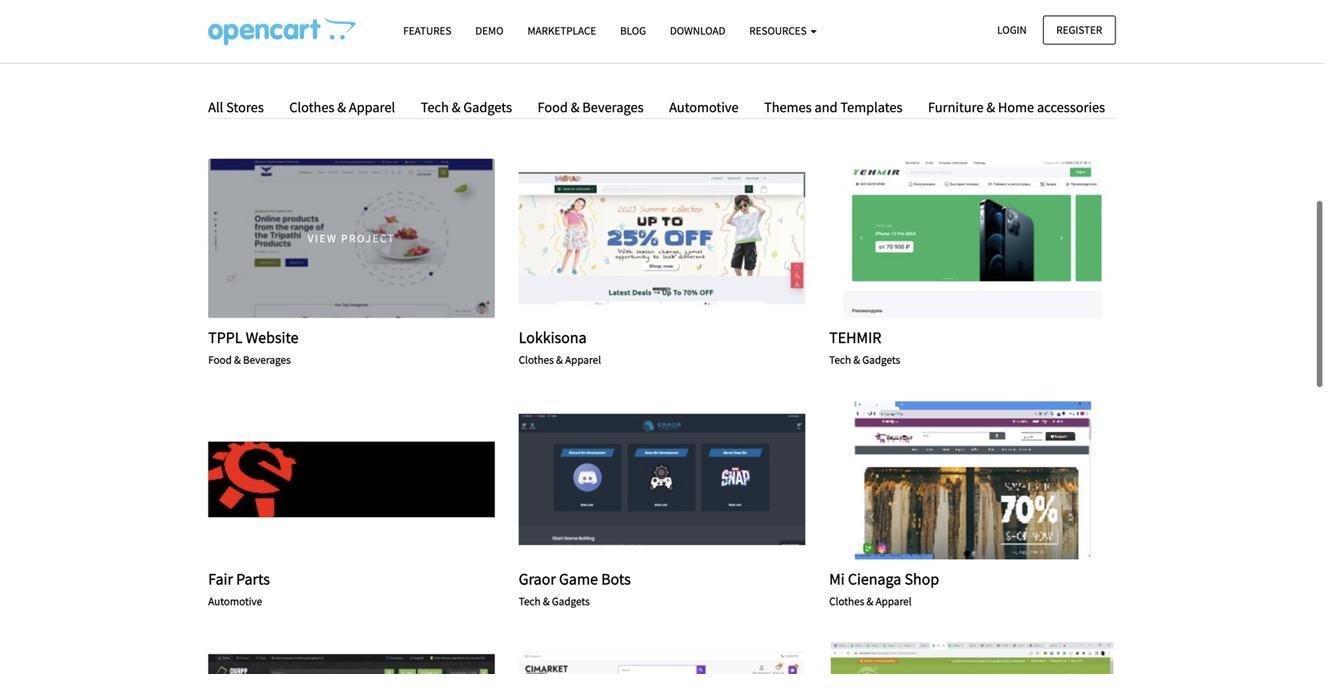 Task type: locate. For each thing, give the bounding box(es) containing it.
0 horizontal spatial gadgets
[[463, 98, 512, 116]]

view project for tehmir
[[929, 231, 1017, 245]]

2 vertical spatial tech
[[519, 595, 541, 609]]

0 horizontal spatial tech
[[421, 98, 449, 116]]

view
[[308, 231, 338, 245], [618, 231, 648, 245], [929, 231, 959, 245], [618, 473, 648, 487], [929, 473, 959, 487]]

gadgets down demo link
[[463, 98, 512, 116]]

clothes right the stores
[[289, 98, 335, 116]]

features link
[[391, 17, 464, 45]]

view for graor game bots
[[618, 473, 648, 487]]

furniture & home accessories link
[[916, 96, 1106, 119]]

food inside tppl website food & beverages
[[208, 353, 232, 367]]

clothes
[[289, 98, 335, 116], [519, 353, 554, 367], [830, 595, 865, 609]]

graor game bots tech & gadgets
[[519, 570, 631, 609]]

1 horizontal spatial clothes
[[519, 353, 554, 367]]

gadgets
[[463, 98, 512, 116], [863, 353, 901, 367], [552, 595, 590, 609]]

1 horizontal spatial beverages
[[583, 98, 644, 116]]

0 horizontal spatial clothes
[[289, 98, 335, 116]]

0 vertical spatial apparel
[[349, 98, 395, 116]]

view for tehmir
[[929, 231, 959, 245]]

2 vertical spatial apparel
[[876, 595, 912, 609]]

automotive
[[669, 98, 739, 116], [208, 595, 262, 609]]

beverages inside tppl website food & beverages
[[243, 353, 291, 367]]

1 vertical spatial apparel
[[565, 353, 601, 367]]

all stores link
[[208, 96, 276, 119]]

& inside mi cienaga shop clothes & apparel
[[867, 595, 874, 609]]

view project link
[[308, 230, 395, 247], [618, 230, 706, 247], [929, 230, 1017, 247], [618, 471, 706, 489], [929, 471, 1017, 489]]

1 horizontal spatial tech
[[519, 595, 541, 609]]

food down tppl
[[208, 353, 232, 367]]

2 horizontal spatial apparel
[[876, 595, 912, 609]]

clothes inside mi cienaga shop clothes & apparel
[[830, 595, 865, 609]]

2 horizontal spatial clothes
[[830, 595, 865, 609]]

food
[[538, 98, 568, 116], [208, 353, 232, 367]]

login link
[[984, 16, 1041, 45]]

graor
[[519, 570, 556, 590]]

graor game bots image
[[519, 401, 806, 560]]

view project link for mi cienaga shop
[[929, 471, 1017, 489]]

0 horizontal spatial automotive
[[208, 595, 262, 609]]

features
[[403, 23, 452, 38]]

clothes down "mi"
[[830, 595, 865, 609]]

tppl website food & beverages
[[208, 328, 299, 367]]

1 vertical spatial gadgets
[[863, 353, 901, 367]]

0 horizontal spatial food
[[208, 353, 232, 367]]

gadgets inside 'graor game bots tech & gadgets'
[[552, 595, 590, 609]]

project for lokkisona
[[652, 231, 706, 245]]

themes
[[764, 98, 812, 116]]

project for mi cienaga shop
[[963, 473, 1017, 487]]

1 vertical spatial clothes
[[519, 353, 554, 367]]

blog link
[[608, 17, 658, 45]]

all stores
[[208, 98, 264, 116]]

automotive link
[[657, 96, 751, 119]]

gadgets down tehmir
[[863, 353, 901, 367]]

&
[[337, 98, 346, 116], [452, 98, 461, 116], [571, 98, 580, 116], [987, 98, 996, 116], [234, 353, 241, 367], [556, 353, 563, 367], [854, 353, 860, 367], [543, 595, 550, 609], [867, 595, 874, 609]]

tech down features link
[[421, 98, 449, 116]]

apparel inside mi cienaga shop clothes & apparel
[[876, 595, 912, 609]]

1 vertical spatial automotive
[[208, 595, 262, 609]]

mi cienaga shop clothes & apparel
[[830, 570, 939, 609]]

beverages
[[583, 98, 644, 116], [243, 353, 291, 367]]

project
[[341, 231, 395, 245], [652, 231, 706, 245], [963, 231, 1017, 245], [652, 473, 706, 487], [963, 473, 1017, 487]]

download link
[[658, 17, 738, 45]]

project for graor game bots
[[652, 473, 706, 487]]

garden centrum zahradnici.sk image
[[830, 643, 1116, 675]]

1 vertical spatial beverages
[[243, 353, 291, 367]]

view project link for graor game bots
[[618, 471, 706, 489]]

food down marketplace "link"
[[538, 98, 568, 116]]

0 horizontal spatial beverages
[[243, 353, 291, 367]]

clothes down lokkisona
[[519, 353, 554, 367]]

tech
[[421, 98, 449, 116], [830, 353, 851, 367], [519, 595, 541, 609]]

lokkisona clothes & apparel
[[519, 328, 601, 367]]

gadgets down the game
[[552, 595, 590, 609]]

beverages down the blog link
[[583, 98, 644, 116]]

view project link for lokkisona
[[618, 230, 706, 247]]

register link
[[1043, 16, 1116, 45]]

0 horizontal spatial apparel
[[349, 98, 395, 116]]

0 vertical spatial tech
[[421, 98, 449, 116]]

2 horizontal spatial tech
[[830, 353, 851, 367]]

project for tppl website
[[341, 231, 395, 245]]

apparel
[[349, 98, 395, 116], [565, 353, 601, 367], [876, 595, 912, 609]]

beverages inside food & beverages link
[[583, 98, 644, 116]]

automotive inside fair parts automotive
[[208, 595, 262, 609]]

templates
[[841, 98, 903, 116]]

view project for tppl website
[[308, 231, 395, 245]]

beverages down "website"
[[243, 353, 291, 367]]

2 vertical spatial clothes
[[830, 595, 865, 609]]

tech down tehmir
[[830, 353, 851, 367]]

2 horizontal spatial gadgets
[[863, 353, 901, 367]]

fair parts automotive
[[208, 570, 270, 609]]

0 vertical spatial beverages
[[583, 98, 644, 116]]

0 vertical spatial gadgets
[[463, 98, 512, 116]]

0 vertical spatial clothes
[[289, 98, 335, 116]]

furniture & home accessories
[[928, 98, 1106, 116]]

tech inside 'graor game bots tech & gadgets'
[[519, 595, 541, 609]]

1 vertical spatial tech
[[830, 353, 851, 367]]

1 horizontal spatial apparel
[[565, 353, 601, 367]]

tech down graor
[[519, 595, 541, 609]]

0 vertical spatial automotive
[[669, 98, 739, 116]]

1 horizontal spatial gadgets
[[552, 595, 590, 609]]

automotive down fair
[[208, 595, 262, 609]]

1 vertical spatial food
[[208, 353, 232, 367]]

1 horizontal spatial food
[[538, 98, 568, 116]]

food & beverages
[[538, 98, 644, 116]]

view project
[[308, 231, 395, 245], [618, 231, 706, 245], [929, 231, 1017, 245], [618, 473, 706, 487], [929, 473, 1017, 487]]

cimarket - multipurpose opencart 4x theme image
[[519, 643, 806, 675]]

automotive down the download link
[[669, 98, 739, 116]]

& inside tppl website food & beverages
[[234, 353, 241, 367]]

bots
[[601, 570, 631, 590]]

2 vertical spatial gadgets
[[552, 595, 590, 609]]

tehmir
[[830, 328, 882, 348]]



Task type: describe. For each thing, give the bounding box(es) containing it.
resources
[[750, 23, 809, 38]]

blog
[[620, 23, 646, 38]]

marketplace
[[528, 23, 596, 38]]

fair parts image
[[208, 401, 495, 560]]

tech inside tehmir tech & gadgets
[[830, 353, 851, 367]]

marketplace link
[[516, 17, 608, 45]]

login
[[998, 23, 1027, 37]]

view project link for tppl website
[[308, 230, 395, 247]]

project for tehmir
[[963, 231, 1017, 245]]

themes and templates link
[[752, 96, 915, 119]]

tppl
[[208, 328, 243, 348]]

tehmir image
[[830, 159, 1116, 318]]

register
[[1057, 23, 1103, 37]]

food & beverages link
[[526, 96, 656, 119]]

quapp image
[[208, 643, 495, 675]]

download
[[670, 23, 726, 38]]

mi
[[830, 570, 845, 590]]

view for lokkisona
[[618, 231, 648, 245]]

accessories
[[1037, 98, 1106, 116]]

view for tppl website
[[308, 231, 338, 245]]

themes and templates
[[764, 98, 903, 116]]

& inside "lokkisona clothes & apparel"
[[556, 353, 563, 367]]

tehmir tech & gadgets
[[830, 328, 901, 367]]

game
[[559, 570, 598, 590]]

gadgets inside tehmir tech & gadgets
[[863, 353, 901, 367]]

lokkisona
[[519, 328, 587, 348]]

mi cienaga shop image
[[830, 401, 1116, 560]]

home
[[998, 98, 1034, 116]]

apparel inside "lokkisona clothes & apparel"
[[565, 353, 601, 367]]

lokkisona image
[[519, 159, 806, 318]]

clothes & apparel
[[289, 98, 395, 116]]

view project for graor game bots
[[618, 473, 706, 487]]

website
[[246, 328, 299, 348]]

opencart - showcase image
[[208, 17, 356, 45]]

tech & gadgets link
[[409, 96, 524, 119]]

stores
[[226, 98, 264, 116]]

& inside 'graor game bots tech & gadgets'
[[543, 595, 550, 609]]

demo link
[[464, 17, 516, 45]]

clothes & apparel link
[[277, 96, 407, 119]]

cienaga
[[848, 570, 902, 590]]

all
[[208, 98, 223, 116]]

resources link
[[738, 17, 829, 45]]

clothes inside 'clothes & apparel' link
[[289, 98, 335, 116]]

furniture
[[928, 98, 984, 116]]

fair
[[208, 570, 233, 590]]

view for mi cienaga shop
[[929, 473, 959, 487]]

view project link for tehmir
[[929, 230, 1017, 247]]

tppl website image
[[208, 159, 495, 318]]

shop
[[905, 570, 939, 590]]

view project for mi cienaga shop
[[929, 473, 1017, 487]]

0 vertical spatial food
[[538, 98, 568, 116]]

1 horizontal spatial automotive
[[669, 98, 739, 116]]

view project for lokkisona
[[618, 231, 706, 245]]

and
[[815, 98, 838, 116]]

tech & gadgets
[[421, 98, 512, 116]]

& inside tehmir tech & gadgets
[[854, 353, 860, 367]]

parts
[[236, 570, 270, 590]]

demo
[[475, 23, 504, 38]]

clothes inside "lokkisona clothes & apparel"
[[519, 353, 554, 367]]



Task type: vqa. For each thing, say whether or not it's contained in the screenshot.
Social at top
no



